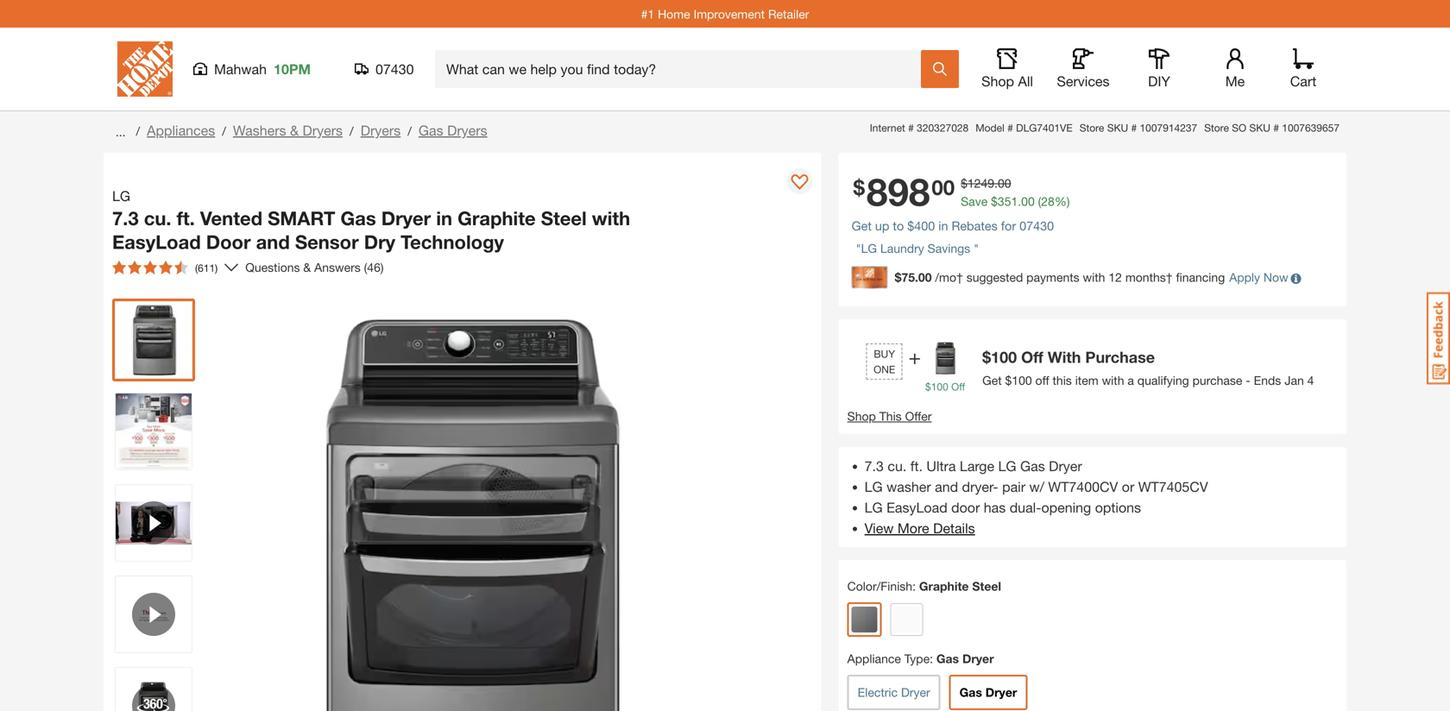 Task type: describe. For each thing, give the bounding box(es) containing it.
more
[[898, 520, 929, 537]]

feedback link image
[[1427, 292, 1450, 385]]

dlg7401ve
[[1016, 122, 1073, 134]]

suggested
[[967, 270, 1023, 284]]

0 horizontal spatial .
[[995, 176, 998, 190]]

cu. inside "7.3 cu. ft. ultra large lg gas dryer lg washer and dryer- pair w/ wt7400cv or wt7405cv lg easyload door has dual-opening options view more details"
[[888, 458, 907, 475]]

2 horizontal spatial $
[[991, 194, 998, 208]]

with inside $100 off with purchase get $100 off this item with a qualifying purchase - ends jan 4
[[1102, 374, 1124, 388]]

appliance
[[847, 652, 901, 666]]

shop all
[[982, 73, 1033, 89]]

smart
[[268, 207, 335, 230]]

2 horizontal spatial 00
[[1021, 194, 1035, 208]]

easyload inside "7.3 cu. ft. ultra large lg gas dryer lg washer and dryer- pair w/ wt7400cv or wt7405cv lg easyload door has dual-opening options view more details"
[[887, 500, 948, 516]]

#1 home improvement retailer
[[641, 7, 809, 21]]

item
[[1075, 374, 1099, 388]]

07430 button
[[355, 60, 414, 78]]

dryer inside "7.3 cu. ft. ultra large lg gas dryer lg washer and dryer- pair w/ wt7400cv or wt7405cv lg easyload door has dual-opening options view more details"
[[1049, 458, 1082, 475]]

model
[[976, 122, 1005, 134]]

2 # from the left
[[1008, 122, 1013, 134]]

12
[[1109, 270, 1122, 284]]

1 # from the left
[[908, 122, 914, 134]]

1007639657
[[1282, 122, 1340, 134]]

appliances
[[147, 122, 215, 139]]

mahwah
[[214, 61, 267, 77]]

apply now link
[[1230, 270, 1289, 284]]

technology
[[401, 231, 504, 253]]

has
[[984, 500, 1006, 516]]

(611) link
[[105, 254, 238, 281]]

improvement
[[694, 7, 765, 21]]

services button
[[1056, 48, 1111, 90]]

all
[[1018, 73, 1033, 89]]

appliance type : gas dryer
[[847, 652, 994, 666]]

1 dryers from the left
[[303, 122, 343, 139]]

the home depot logo image
[[117, 41, 173, 97]]

0 horizontal spatial get
[[852, 219, 872, 233]]

questions
[[245, 260, 300, 275]]

1 sku from the left
[[1107, 122, 1129, 134]]

get up to $400 in  rebates for 07430 button
[[852, 219, 1054, 233]]

promo product image
[[928, 341, 963, 376]]

and inside "7.3 cu. ft. ultra large lg gas dryer lg washer and dryer- pair w/ wt7400cv or wt7405cv lg easyload door has dual-opening options view more details"
[[935, 479, 958, 495]]

(611)
[[195, 262, 218, 274]]

-
[[1246, 374, 1251, 388]]

diy
[[1148, 73, 1171, 89]]

shop this offer
[[847, 409, 932, 424]]

gas inside lg 7.3 cu. ft. vented smart gas dryer in graphite steel with easyload door and sensor dry technology
[[341, 207, 376, 230]]

up
[[875, 219, 890, 233]]

save
[[961, 194, 988, 208]]

offer
[[905, 409, 932, 424]]

ft. inside lg 7.3 cu. ft. vented smart gas dryer in graphite steel with easyload door and sensor dry technology
[[177, 207, 195, 230]]

+
[[909, 344, 921, 369]]

1 horizontal spatial &
[[303, 260, 311, 275]]

me button
[[1208, 48, 1263, 90]]

0 horizontal spatial 00
[[932, 175, 955, 199]]

electric dryer button
[[847, 675, 941, 711]]

0 horizontal spatial $
[[854, 175, 865, 199]]

1 vertical spatial with
[[1083, 270, 1105, 284]]

washer
[[887, 479, 931, 495]]

so
[[1232, 122, 1247, 134]]

apply now
[[1230, 270, 1289, 284]]

type
[[905, 652, 930, 666]]

color/finish : graphite steel
[[847, 579, 1001, 594]]

color/finish
[[847, 579, 913, 594]]

buy one
[[874, 348, 895, 376]]

questions & answers (46)
[[245, 260, 384, 275]]

/mo†
[[935, 270, 963, 284]]

gas dryer
[[960, 686, 1017, 700]]

$ 898 00 $ 1249 . 00 save $ 351 . 00 ( 28 %)
[[854, 169, 1070, 214]]

wt7400cv
[[1048, 479, 1118, 495]]

washers & dryers link
[[233, 122, 343, 139]]

1249
[[968, 176, 995, 190]]

& inside ... / appliances / washers & dryers / dryers / gas dryers
[[290, 122, 299, 139]]

10pm
[[274, 61, 311, 77]]

sensor
[[295, 231, 359, 253]]

1 vertical spatial :
[[930, 652, 933, 666]]

easyload inside lg 7.3 cu. ft. vented smart gas dryer in graphite steel with easyload door and sensor dry technology
[[112, 231, 201, 253]]

351
[[998, 194, 1018, 208]]

lg 7.3 cu. ft. vented smart gas dryer in graphite steel with easyload door and sensor dry technology
[[112, 188, 630, 253]]

1 horizontal spatial $
[[961, 176, 968, 190]]

get inside $100 off with purchase get $100 off this item with a qualifying purchase - ends jan 4
[[983, 374, 1002, 388]]

this
[[880, 409, 902, 424]]

$100 off with purchase get $100 off this item with a qualifying purchase - ends jan 4
[[983, 348, 1314, 388]]

cu. inside lg 7.3 cu. ft. vented smart gas dryer in graphite steel with easyload door and sensor dry technology
[[144, 207, 171, 230]]

... button
[[112, 120, 129, 144]]

savings
[[928, 241, 971, 255]]

07430 inside button
[[376, 61, 414, 77]]

$75.00 /mo† suggested payments with 12 months† financing
[[895, 270, 1225, 284]]

1 vertical spatial .
[[1018, 194, 1021, 208]]

ends
[[1254, 374, 1281, 388]]

mahwah 10pm
[[214, 61, 311, 77]]

one
[[874, 364, 895, 376]]

gas inside "7.3 cu. ft. ultra large lg gas dryer lg washer and dryer- pair w/ wt7400cv or wt7405cv lg easyload door has dual-opening options view more details"
[[1020, 458, 1045, 475]]

(611) button
[[105, 254, 225, 281]]

washers
[[233, 122, 286, 139]]

get up to $400 in  rebates for 07430
[[852, 219, 1054, 233]]

2 dryers from the left
[[361, 122, 401, 139]]

a
[[1128, 374, 1134, 388]]

shop for shop this offer
[[847, 409, 876, 424]]

7.3 inside "7.3 cu. ft. ultra large lg gas dryer lg washer and dryer- pair w/ wt7400cv or wt7405cv lg easyload door has dual-opening options view more details"
[[865, 458, 884, 475]]

320327028_s01 image
[[116, 668, 192, 711]]

door
[[206, 231, 251, 253]]

3 # from the left
[[1131, 122, 1137, 134]]

(
[[1038, 194, 1041, 208]]

4.5 stars image
[[112, 261, 188, 275]]

1 / from the left
[[136, 124, 140, 138]]

... / appliances / washers & dryers / dryers / gas dryers
[[112, 122, 487, 139]]

7.3 inside lg 7.3 cu. ft. vented smart gas dryer in graphite steel with easyload door and sensor dry technology
[[112, 207, 139, 230]]

internet # 320327028 model # dlg7401ve store sku # 1007914237 store so sku # 1007639657
[[870, 122, 1340, 134]]



Task type: locate. For each thing, give the bounding box(es) containing it.
white image
[[894, 607, 920, 633]]

financing
[[1176, 270, 1225, 284]]

for
[[1001, 219, 1016, 233]]

7.3 down shop this offer
[[865, 458, 884, 475]]

lg down ... button
[[112, 188, 130, 204]]

# left 1007639657
[[1274, 122, 1279, 134]]

cart
[[1290, 73, 1317, 89]]

0 vertical spatial shop
[[982, 73, 1014, 89]]

0 vertical spatial cu.
[[144, 207, 171, 230]]

jan
[[1285, 374, 1304, 388]]

#
[[908, 122, 914, 134], [1008, 122, 1013, 134], [1131, 122, 1137, 134], [1274, 122, 1279, 134]]

dryers link
[[361, 122, 401, 139]]

898
[[867, 169, 930, 214]]

0 horizontal spatial 07430
[[376, 61, 414, 77]]

$ up save
[[961, 176, 968, 190]]

door
[[951, 500, 980, 516]]

cu. up washer
[[888, 458, 907, 475]]

in inside lg 7.3 cu. ft. vented smart gas dryer in graphite steel with easyload door and sensor dry technology
[[436, 207, 452, 230]]

"lg
[[856, 241, 877, 255]]

vented
[[200, 207, 262, 230]]

1 horizontal spatial steel
[[972, 579, 1001, 594]]

0 horizontal spatial ft.
[[177, 207, 195, 230]]

.
[[995, 176, 998, 190], [1018, 194, 1021, 208]]

1 vertical spatial ft.
[[911, 458, 923, 475]]

1 horizontal spatial in
[[939, 219, 948, 233]]

opening
[[1042, 500, 1091, 516]]

1 vertical spatial steel
[[972, 579, 1001, 594]]

graphite up technology
[[458, 207, 536, 230]]

1 horizontal spatial cu.
[[888, 458, 907, 475]]

dryers
[[303, 122, 343, 139], [361, 122, 401, 139], [447, 122, 487, 139]]

graphite steel lg gas dryers dlg7401ve e1.1 image
[[116, 394, 192, 470]]

0 horizontal spatial :
[[913, 579, 916, 594]]

qualifying
[[1138, 374, 1189, 388]]

get right the off
[[983, 374, 1002, 388]]

gas up "w/"
[[1020, 458, 1045, 475]]

appliances link
[[147, 122, 215, 139]]

0 vertical spatial &
[[290, 122, 299, 139]]

&
[[290, 122, 299, 139], [303, 260, 311, 275]]

gas dryers link
[[419, 122, 487, 139]]

and
[[256, 231, 290, 253], [935, 479, 958, 495]]

0 vertical spatial get
[[852, 219, 872, 233]]

to
[[893, 219, 904, 233]]

1 horizontal spatial 07430
[[1020, 219, 1054, 233]]

...
[[116, 125, 126, 139]]

: up white image
[[913, 579, 916, 594]]

0 horizontal spatial 7.3
[[112, 207, 139, 230]]

& right washers
[[290, 122, 299, 139]]

2 horizontal spatial dryers
[[447, 122, 487, 139]]

wt7405cv
[[1138, 479, 1208, 495]]

options
[[1095, 500, 1141, 516]]

gas dryer button
[[949, 675, 1028, 711]]

graphite up white image
[[919, 579, 969, 594]]

#1
[[641, 7, 655, 21]]

view
[[865, 520, 894, 537]]

steel
[[541, 207, 587, 230], [972, 579, 1001, 594]]

7.3
[[112, 207, 139, 230], [865, 458, 884, 475]]

0 vertical spatial ft.
[[177, 207, 195, 230]]

/ left washers
[[222, 124, 226, 138]]

dryer inside lg 7.3 cu. ft. vented smart gas dryer in graphite steel with easyload door and sensor dry technology
[[381, 207, 431, 230]]

6314671309112 image
[[116, 577, 192, 653]]

2 store from the left
[[1205, 122, 1229, 134]]

4 # from the left
[[1274, 122, 1279, 134]]

1 horizontal spatial get
[[983, 374, 1002, 388]]

7.3 cu. ft. ultra large lg gas dryer lg washer and dryer- pair w/ wt7400cv or wt7405cv lg easyload door has dual-opening options view more details
[[865, 458, 1208, 537]]

and down ultra
[[935, 479, 958, 495]]

apply
[[1230, 270, 1260, 284]]

in right $400 at the right of the page
[[939, 219, 948, 233]]

lg up the pair
[[998, 458, 1017, 475]]

1 horizontal spatial .
[[1018, 194, 1021, 208]]

store down services
[[1080, 122, 1105, 134]]

1 vertical spatial graphite
[[919, 579, 969, 594]]

0 horizontal spatial sku
[[1107, 122, 1129, 134]]

0 vertical spatial 7.3
[[112, 207, 139, 230]]

$100
[[983, 348, 1017, 367], [1005, 374, 1032, 388], [926, 381, 949, 393]]

1 horizontal spatial :
[[930, 652, 933, 666]]

graphite steel image
[[852, 607, 878, 633]]

1 vertical spatial and
[[935, 479, 958, 495]]

1 horizontal spatial and
[[935, 479, 958, 495]]

0 horizontal spatial shop
[[847, 409, 876, 424]]

0 vertical spatial with
[[592, 207, 630, 230]]

w/
[[1030, 479, 1045, 495]]

and up questions
[[256, 231, 290, 253]]

%)
[[1055, 194, 1070, 208]]

$100 left the off
[[926, 381, 949, 393]]

1 vertical spatial shop
[[847, 409, 876, 424]]

easyload up 4.5 stars image
[[112, 231, 201, 253]]

/ left 'dryers' link
[[350, 124, 354, 138]]

What can we help you find today? search field
[[446, 51, 920, 87]]

$100 off button
[[921, 341, 970, 395]]

payments
[[1027, 270, 1080, 284]]

in up technology
[[436, 207, 452, 230]]

rebates
[[952, 219, 998, 233]]

get left 'up'
[[852, 219, 872, 233]]

0 vertical spatial :
[[913, 579, 916, 594]]

/ right ...
[[136, 124, 140, 138]]

1 horizontal spatial easyload
[[887, 500, 948, 516]]

0 horizontal spatial store
[[1080, 122, 1105, 134]]

gas inside button
[[960, 686, 982, 700]]

0 vertical spatial steel
[[541, 207, 587, 230]]

graphite steel lg gas dryers dlg7401ve 64.0 image
[[116, 302, 192, 378]]

$400
[[908, 219, 935, 233]]

# right model at the top right of the page
[[1008, 122, 1013, 134]]

lg link
[[112, 186, 137, 206]]

dry
[[364, 231, 395, 253]]

1 horizontal spatial shop
[[982, 73, 1014, 89]]

shop left the this
[[847, 409, 876, 424]]

dual-
[[1010, 500, 1042, 516]]

retailer
[[768, 7, 809, 21]]

now
[[1264, 270, 1289, 284]]

services
[[1057, 73, 1110, 89]]

1 vertical spatial 7.3
[[865, 458, 884, 475]]

$ right save
[[991, 194, 998, 208]]

(46)
[[364, 260, 384, 275]]

: up electric dryer
[[930, 652, 933, 666]]

& left answers
[[303, 260, 311, 275]]

1007914237
[[1140, 122, 1198, 134]]

# left 1007914237
[[1131, 122, 1137, 134]]

$75.00
[[895, 270, 932, 284]]

ft. inside "7.3 cu. ft. ultra large lg gas dryer lg washer and dryer- pair w/ wt7400cv or wt7405cv lg easyload door has dual-opening options view more details"
[[911, 458, 923, 475]]

0 vertical spatial and
[[256, 231, 290, 253]]

shop for shop all
[[982, 73, 1014, 89]]

laundry
[[881, 241, 924, 255]]

steel inside lg 7.3 cu. ft. vented smart gas dryer in graphite steel with easyload door and sensor dry technology
[[541, 207, 587, 230]]

1 store from the left
[[1080, 122, 1105, 134]]

3 / from the left
[[350, 124, 354, 138]]

1 horizontal spatial 00
[[998, 176, 1011, 190]]

ft. left vented
[[177, 207, 195, 230]]

large
[[960, 458, 995, 475]]

00 left save
[[932, 175, 955, 199]]

diy button
[[1132, 48, 1187, 90]]

2 vertical spatial with
[[1102, 374, 1124, 388]]

0 horizontal spatial dryers
[[303, 122, 343, 139]]

0 horizontal spatial graphite
[[458, 207, 536, 230]]

$100 right promo product "icon"
[[983, 348, 1017, 367]]

/
[[136, 124, 140, 138], [222, 124, 226, 138], [350, 124, 354, 138], [408, 124, 412, 138]]

/ right 'dryers' link
[[408, 124, 412, 138]]

off
[[951, 381, 965, 393]]

lg up the 'view'
[[865, 500, 883, 516]]

0 horizontal spatial easyload
[[112, 231, 201, 253]]

0 horizontal spatial and
[[256, 231, 290, 253]]

shop inside shop all button
[[982, 73, 1014, 89]]

"
[[974, 241, 979, 255]]

1 vertical spatial 07430
[[1020, 219, 1054, 233]]

months†
[[1126, 270, 1173, 284]]

2 sku from the left
[[1250, 122, 1271, 134]]

gas right 'dryers' link
[[419, 122, 443, 139]]

1 horizontal spatial dryers
[[361, 122, 401, 139]]

shop
[[982, 73, 1014, 89], [847, 409, 876, 424]]

1 horizontal spatial ft.
[[911, 458, 923, 475]]

1 vertical spatial easyload
[[887, 500, 948, 516]]

$100 left off on the bottom right of page
[[1005, 374, 1032, 388]]

sku left 1007914237
[[1107, 122, 1129, 134]]

gas inside ... / appliances / washers & dryers / dryers / gas dryers
[[419, 122, 443, 139]]

$100 for off with purchase
[[983, 348, 1017, 367]]

07430 up 'dryers' link
[[376, 61, 414, 77]]

ft. up washer
[[911, 458, 923, 475]]

. up 351 on the top right of the page
[[995, 176, 998, 190]]

1 vertical spatial cu.
[[888, 458, 907, 475]]

1 horizontal spatial sku
[[1250, 122, 1271, 134]]

gas up dry
[[341, 207, 376, 230]]

6311390258112 image
[[116, 485, 192, 561]]

1 horizontal spatial graphite
[[919, 579, 969, 594]]

graphite inside lg 7.3 cu. ft. vented smart gas dryer in graphite steel with easyload door and sensor dry technology
[[458, 207, 536, 230]]

easyload up "view more details" link
[[887, 500, 948, 516]]

lg left washer
[[865, 479, 883, 495]]

with inside lg 7.3 cu. ft. vented smart gas dryer in graphite steel with easyload door and sensor dry technology
[[592, 207, 630, 230]]

cart link
[[1285, 48, 1323, 90]]

$ left 898
[[854, 175, 865, 199]]

gas down the appliance type : gas dryer
[[960, 686, 982, 700]]

# right internet
[[908, 122, 914, 134]]

0 vertical spatial 07430
[[376, 61, 414, 77]]

gas right type
[[937, 652, 959, 666]]

cu. up '(611)' button
[[144, 207, 171, 230]]

$100 inside button
[[926, 381, 949, 393]]

00 up 351 on the top right of the page
[[998, 176, 1011, 190]]

:
[[913, 579, 916, 594], [930, 652, 933, 666]]

00 left (
[[1021, 194, 1035, 208]]

in
[[436, 207, 452, 230], [939, 219, 948, 233]]

1 horizontal spatial 7.3
[[865, 458, 884, 475]]

0 vertical spatial easyload
[[112, 231, 201, 253]]

0 horizontal spatial &
[[290, 122, 299, 139]]

$100 for off
[[926, 381, 949, 393]]

buy
[[874, 348, 895, 360]]

. left (
[[1018, 194, 1021, 208]]

me
[[1226, 73, 1245, 89]]

shop left all
[[982, 73, 1014, 89]]

answers
[[314, 260, 361, 275]]

display image
[[791, 174, 809, 192]]

view more details link
[[865, 520, 975, 537]]

sku right so
[[1250, 122, 1271, 134]]

0 horizontal spatial in
[[436, 207, 452, 230]]

buy one button
[[860, 341, 909, 383]]

0 horizontal spatial steel
[[541, 207, 587, 230]]

1 vertical spatial &
[[303, 260, 311, 275]]

1 horizontal spatial store
[[1205, 122, 1229, 134]]

apply now image
[[852, 266, 895, 289]]

sku
[[1107, 122, 1129, 134], [1250, 122, 1271, 134]]

store left so
[[1205, 122, 1229, 134]]

0 horizontal spatial cu.
[[144, 207, 171, 230]]

3 dryers from the left
[[447, 122, 487, 139]]

this
[[1053, 374, 1072, 388]]

0 vertical spatial graphite
[[458, 207, 536, 230]]

details
[[933, 520, 975, 537]]

lg inside lg 7.3 cu. ft. vented smart gas dryer in graphite steel with easyload door and sensor dry technology
[[112, 188, 130, 204]]

07430 down (
[[1020, 219, 1054, 233]]

and inside lg 7.3 cu. ft. vented smart gas dryer in graphite steel with easyload door and sensor dry technology
[[256, 231, 290, 253]]

electric dryer
[[858, 686, 930, 700]]

2 / from the left
[[222, 124, 226, 138]]

0 vertical spatial .
[[995, 176, 998, 190]]

7.3 down lg link
[[112, 207, 139, 230]]

4 / from the left
[[408, 124, 412, 138]]

1 vertical spatial get
[[983, 374, 1002, 388]]



Task type: vqa. For each thing, say whether or not it's contained in the screenshot.
'Carpet Installation'
no



